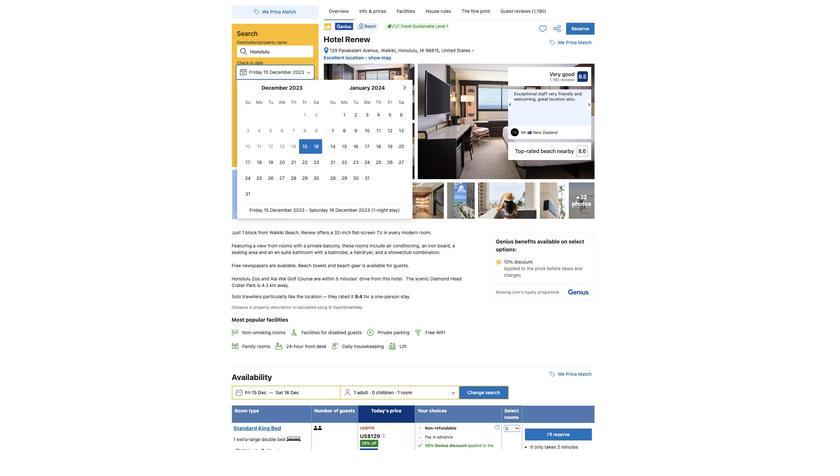 Task type: describe. For each thing, give the bounding box(es) containing it.
facilities for disabled guests
[[302, 330, 362, 336]]

it
[[351, 294, 354, 299]]

facilities
[[267, 317, 289, 323]]

and down include in the left of the page
[[376, 250, 383, 255]]

valign  initial image
[[324, 23, 332, 31]]

0 vertical spatial is
[[362, 263, 366, 268]]

available inside genius benefits available on select options:
[[538, 239, 560, 245]]

we for middle we price match dropdown button
[[558, 40, 565, 45]]

• for pay in advance
[[419, 435, 421, 440]]

2 vertical spatial we price match button
[[548, 368, 595, 380]]

daily housekeeping
[[343, 344, 384, 349]]

16 December 2023 checkbox
[[311, 139, 322, 154]]

destination/property name:
[[237, 40, 288, 45]]

0 vertical spatial an
[[422, 243, 427, 249]]

1 inside just 1 block from waikiki beach, renew offers a 32-inch flat-screen tv in every modern room. featuring a view from rooms with a private balcony, these rooms include air conditioning, an iron board, a seating area and an en suite bathroom with a bathrobe, a hairdryer, and a shower/tub combination. free newspapers are available. beach towels and beach gear is available for guests. honolulu zoo and ala wai golf course are within 5 minutes' drive from this hotel.  the scenic diamond head crater park is 4.3 km away.
[[242, 230, 244, 235]]

reserve
[[572, 26, 590, 31]]

5 December 2023 checkbox
[[265, 123, 277, 138]]

0 horizontal spatial location
[[305, 294, 322, 299]]

25 December 2023 checkbox
[[254, 171, 265, 186]]

the inside the applied to the price before taxes and charges
[[488, 443, 494, 448]]

crater
[[232, 283, 245, 288]]

a up bathroom
[[304, 243, 306, 249]]

for inside just 1 block from waikiki beach, renew offers a 32-inch flat-screen tv in every modern room. featuring a view from rooms with a private balcony, these rooms include air conditioning, an iron board, a seating area and an en suite bathroom with a bathrobe, a hairdryer, and a shower/tub combination. free newspapers are available. beach towels and beach gear is available for guests. honolulu zoo and ala wai golf course are within 5 minutes' drive from this hotel.  the scenic diamond head crater park is 4.3 km away.
[[387, 263, 393, 268]]

guests.
[[394, 263, 410, 268]]

9 January 2024 checkbox
[[350, 123, 362, 138]]

0 horizontal spatial price
[[390, 408, 402, 414]]

29 January 2024 checkbox
[[339, 171, 350, 186]]

30 December 2023 checkbox
[[311, 171, 322, 186]]

2 vertical spatial from
[[372, 276, 381, 282]]

house
[[426, 8, 440, 14]]

12 for 12 january 2024 option
[[388, 128, 393, 133]]

occupancy image
[[314, 426, 318, 430]]

1 horizontal spatial renew
[[346, 35, 371, 44]]

friday for friday 15 december 2023
[[249, 69, 262, 75]]

15 December 2023 checkbox
[[299, 139, 311, 154]]

photos
[[573, 200, 592, 207]]

10% genius discount
[[425, 443, 467, 448]]

2 dec from the left
[[291, 390, 299, 395]]

(1,190)
[[532, 8, 547, 14]]

on
[[562, 239, 568, 245]]

0 horizontal spatial is
[[257, 283, 261, 288]]

31 December 2023 checkbox
[[242, 187, 254, 201]]

room type
[[235, 408, 259, 414]]

facilities for facilities for disabled guests
[[302, 330, 320, 336]]

saturday inside 'button'
[[249, 89, 268, 95]]

towels
[[313, 263, 327, 268]]

rooms up hairdryer, at left
[[356, 243, 369, 249]]

& inside search section
[[269, 125, 271, 130]]

1 vertical spatial from
[[268, 243, 278, 249]]

2023 for friday 15 december 2023 - saturday 16 december 2023 (1-night stay)
[[294, 207, 305, 213]]

4 December 2023 checkbox
[[254, 123, 265, 138]]

8 January 2024 checkbox
[[339, 123, 350, 138]]

19 for 19 checkbox
[[268, 159, 273, 165]]

tu for january
[[354, 99, 359, 105]]

hotel renew
[[324, 35, 371, 44]]

1 vertical spatial an
[[268, 250, 274, 255]]

family
[[242, 344, 256, 349]]

price inside the applied to the price before taxes and charges
[[425, 449, 435, 450]]

date for check-out date
[[258, 80, 266, 85]]

1 vertical spatial guests
[[340, 408, 355, 414]]

0 horizontal spatial with
[[294, 243, 303, 249]]

front
[[305, 344, 315, 349]]

person
[[385, 294, 400, 299]]

14 January 2024 checkbox
[[328, 139, 339, 154]]

beach inside just 1 block from waikiki beach, renew offers a 32-inch flat-screen tv in every modern room. featuring a view from rooms with a private balcony, these rooms include air conditioning, an iron board, a seating area and an en suite bathroom with a bathrobe, a hairdryer, and a shower/tub combination. free newspapers are available. beach towels and beach gear is available for guests. honolulu zoo and ala wai golf course are within 5 minutes' drive from this hotel.  the scenic diamond head crater park is 4.3 km away.
[[337, 263, 350, 268]]

to inside the applied to the price before taxes and charges
[[483, 443, 487, 448]]

facilities link
[[392, 3, 421, 20]]

fr for 2023
[[303, 99, 307, 105]]

solo travellers particularly like the location — they rated it 9.4 for a one-person stay.
[[232, 294, 411, 299]]

8.6
[[579, 148, 587, 154]]

0 vertical spatial from
[[258, 230, 268, 235]]

0 horizontal spatial —
[[269, 390, 273, 395]]

private
[[378, 330, 393, 336]]

0 horizontal spatial rated
[[339, 294, 350, 299]]

1 adult · 0 children · 1 room
[[354, 390, 413, 395]]

show
[[369, 55, 381, 60]]

the for to
[[527, 266, 534, 271]]

0 horizontal spatial discount
[[450, 443, 467, 448]]

change search button
[[460, 386, 508, 399]]

28% off. you're getting 28% off the original price due to multiple deals and benefits.. element
[[360, 440, 379, 447]]

guest reviews (1,190) link
[[496, 3, 552, 20]]

16 January 2024 checkbox
[[350, 139, 362, 154]]

december for saturday 16 december 2023
[[276, 89, 298, 95]]

avenue,
[[363, 48, 380, 53]]

28 for 28 january 2024 checkbox
[[330, 175, 336, 181]]

sa for 2023
[[314, 99, 319, 105]]

december for friday 15 december 2023
[[270, 69, 292, 75]]

very
[[550, 71, 561, 77]]

adult
[[357, 390, 368, 395]]

2 December 2023 checkbox
[[311, 108, 322, 122]]

15 inside 15 december 2023 checkbox
[[303, 144, 308, 149]]

2 for december 2023
[[315, 112, 318, 118]]

match for the bottommost we price match dropdown button
[[579, 371, 592, 377]]

16 up the 32-
[[330, 207, 335, 213]]

more details on meals and payment options image
[[495, 425, 500, 430]]

just
[[232, 230, 241, 235]]

friday for friday 15 december 2023 - saturday 16 december 2023 (1-night stay)
[[250, 207, 263, 213]]

stay
[[251, 100, 259, 105]]

1 horizontal spatial free
[[426, 330, 435, 336]]

15 down 26 december 2023 option
[[264, 207, 269, 213]]

one-
[[375, 294, 385, 299]]

and inside exceptional staff very friendly and welcoming, great location also.
[[575, 91, 582, 96]]

head
[[451, 276, 462, 282]]

27 January 2024 checkbox
[[396, 155, 407, 170]]

exceptional
[[515, 91, 538, 96]]

3 for 3 january 2024 option
[[366, 112, 369, 118]]

22 January 2024 checkbox
[[339, 155, 350, 170]]

1 left room
[[398, 390, 400, 395]]

for left disabled
[[321, 330, 327, 336]]

8 for 8 option
[[304, 128, 307, 133]]

17 for 17 'checkbox'
[[365, 144, 370, 149]]

info
[[360, 8, 368, 14]]

10 January 2024 checkbox
[[362, 123, 373, 138]]

a down balcony,
[[325, 250, 327, 255]]

tv
[[377, 230, 383, 235]]

23 January 2024 checkbox
[[350, 155, 362, 170]]

rated very good element
[[512, 70, 575, 78]]

extra-
[[237, 437, 250, 442]]

available inside just 1 block from waikiki beach, renew offers a 32-inch flat-screen tv in every modern room. featuring a view from rooms with a private balcony, these rooms include air conditioning, an iron board, a seating area and an en suite bathroom with a bathrobe, a hairdryer, and a shower/tub combination. free newspapers are available. beach towels and beach gear is available for guests. honolulu zoo and ala wai golf course are within 5 minutes' drive from this hotel.  the scenic diamond head crater park is 4.3 km away.
[[367, 263, 386, 268]]

12 December 2023 checkbox
[[265, 139, 277, 154]]

just 1 block from waikiki beach, renew offers a 32-inch flat-screen tv in every modern room. featuring a view from rooms with a private balcony, these rooms include air conditioning, an iron board, a seating area and an en suite bathroom with a bathrobe, a hairdryer, and a shower/tub combination. free newspapers are available. beach towels and beach gear is available for guests. honolulu zoo and ala wai golf course are within 5 minutes' drive from this hotel.  the scenic diamond head crater park is 4.3 km away.
[[232, 230, 463, 288]]

24 for '24 january 2024' checkbox
[[365, 159, 370, 165]]

location inside exceptional staff very friendly and welcoming, great location also.
[[550, 96, 566, 102]]

a left one-
[[371, 294, 374, 299]]

suite
[[281, 250, 292, 255]]

0 vertical spatial the
[[462, 8, 470, 14]]

12 for the 12 option
[[269, 144, 273, 149]]

select
[[505, 408, 519, 414]]

24 January 2024 checkbox
[[362, 155, 373, 170]]

24 December 2023 checkbox
[[242, 171, 254, 186]]

iron
[[429, 243, 437, 249]]

saturday 16 december 2023 button
[[237, 86, 313, 98]]

0 vertical spatial night
[[241, 100, 250, 105]]

29 for 29 january 2024 option
[[342, 175, 348, 181]]

1 January 2024 checkbox
[[339, 108, 350, 122]]

minutes
[[562, 444, 579, 450]]

11 January 2024 checkbox
[[373, 123, 385, 138]]

next image
[[589, 103, 593, 107]]

20 December 2023 checkbox
[[277, 155, 288, 170]]

6 for 6 january 2024 checkbox
[[400, 112, 403, 118]]

rules
[[441, 8, 451, 14]]

a right board,
[[453, 243, 455, 249]]

km
[[270, 283, 276, 288]]

using
[[317, 305, 328, 310]]

out
[[251, 80, 257, 85]]

1 extra-large double bed
[[234, 437, 287, 442]]

calculated
[[297, 305, 316, 310]]

2 · from the left
[[395, 390, 397, 395]]

in for pay in advance
[[433, 435, 436, 440]]

hotel.
[[392, 276, 404, 282]]

beach inside just 1 block from waikiki beach, renew offers a 32-inch flat-screen tv in every modern room. featuring a view from rooms with a private balcony, these rooms include air conditioning, an iron board, a seating area and an en suite bathroom with a bathrobe, a hairdryer, and a shower/tub combination. free newspapers are available. beach towels and beach gear is available for guests. honolulu zoo and ala wai golf course are within 5 minutes' drive from this hotel.  the scenic diamond head crater park is 4.3 km away.
[[299, 263, 312, 268]]

24 for 24 december 2023 checkbox
[[245, 175, 251, 181]]

1 horizontal spatial are
[[314, 276, 321, 282]]

28 January 2024 checkbox
[[328, 171, 339, 186]]

1 vertical spatial night
[[378, 207, 388, 213]]

27 for the 27 checkbox
[[280, 175, 285, 181]]

2 January 2024 checkbox
[[350, 108, 362, 122]]

rooms inside select rooms
[[505, 415, 519, 420]]

new
[[534, 130, 542, 135]]

rooms down "facilities"
[[273, 330, 286, 336]]

30 for '30 january 2024' option at the left top
[[353, 175, 359, 181]]

2023 left "(1-"
[[359, 207, 370, 213]]

7 December 2023 checkbox
[[288, 123, 299, 138]]

0 horizontal spatial search
[[237, 30, 258, 37]]

homes
[[255, 125, 267, 130]]

large
[[250, 437, 261, 442]]

1 vertical spatial genius
[[435, 443, 449, 448]]

20 for 20 december 2023 option
[[280, 159, 285, 165]]

15 down the check-in date
[[242, 71, 245, 75]]

1 horizontal spatial saturday
[[309, 207, 328, 213]]

tu for december
[[268, 99, 274, 105]]

house rules link
[[421, 3, 457, 20]]

22 for 22 option on the left top of the page
[[302, 159, 308, 165]]

for inside search section
[[268, 134, 273, 139]]

1 December 2023 checkbox
[[299, 108, 311, 122]]

disabled
[[329, 330, 347, 336]]

in for distance in property description is calculated using © openstreetmap
[[249, 305, 253, 310]]

+32
[[577, 194, 588, 201]]

we price match for we price match dropdown button in search section
[[262, 9, 296, 15]]

22 December 2023 checkbox
[[299, 155, 311, 170]]

away.
[[278, 283, 289, 288]]

18 January 2024 checkbox
[[373, 139, 385, 154]]

1 left the adult
[[354, 390, 356, 395]]

discount inside 10% discount applied to the price before taxes and charges
[[515, 259, 533, 265]]

16 inside option
[[314, 144, 319, 149]]

board,
[[438, 243, 452, 249]]

+32 photos
[[573, 194, 592, 207]]

21 January 2024 checkbox
[[328, 155, 339, 170]]

it only takes 2 minutes
[[531, 444, 579, 450]]

availability
[[232, 373, 272, 382]]

we price match for middle we price match dropdown button
[[558, 40, 592, 45]]

2 vertical spatial is
[[293, 305, 296, 310]]

1 · from the left
[[370, 390, 371, 395]]

friday 15 december 2023
[[249, 69, 304, 75]]

price for middle we price match dropdown button
[[566, 40, 578, 45]]

23 for 23 january 2024 option on the left top of the page
[[353, 159, 359, 165]]

16 inside checkbox
[[354, 144, 359, 149]]

11 December 2023 checkbox
[[254, 139, 265, 154]]

15 cell
[[299, 138, 311, 154]]

number of guests
[[315, 408, 355, 414]]

your choices
[[418, 408, 447, 414]]

genius inside genius benefits available on select options:
[[496, 239, 514, 245]]

0 horizontal spatial are
[[270, 263, 276, 268]]

1 adult · 0 children · 1 room button
[[342, 386, 459, 399]]

10% for 10% discount applied to the price before taxes and charges
[[504, 259, 514, 265]]

fine
[[471, 8, 479, 14]]

hi
[[420, 48, 425, 53]]

double
[[262, 437, 276, 442]]

free wifi
[[426, 330, 446, 336]]

the inside just 1 block from waikiki beach, renew offers a 32-inch flat-screen tv in every modern room. featuring a view from rooms with a private balcony, these rooms include air conditioning, an iron board, a seating area and an en suite bathroom with a bathrobe, a hairdryer, and a shower/tub combination. free newspapers are available. beach towels and beach gear is available for guests. honolulu zoo and ala wai golf course are within 5 minutes' drive from this hotel.  the scenic diamond head crater park is 4.3 km away.
[[406, 276, 414, 282]]

2023 down friday 15 december 2023
[[289, 85, 303, 91]]

28% off
[[362, 441, 377, 446]]

staff
[[539, 91, 548, 96]]

for right 9.4
[[364, 294, 370, 299]]

30 for 30 option
[[314, 175, 319, 181]]

before inside 10% discount applied to the price before taxes and charges
[[547, 266, 561, 271]]

charges inside 10% discount applied to the price before taxes and charges
[[504, 272, 521, 278]]

th for 2023
[[291, 99, 297, 105]]

non- for refundable
[[425, 426, 435, 431]]

options:
[[496, 247, 517, 253]]

rooms down non-smoking rooms
[[257, 344, 271, 349]]

0 vertical spatial —
[[323, 294, 327, 299]]

change
[[468, 390, 485, 395]]

and up 4.3
[[262, 276, 270, 282]]

1 left the "extra-"
[[234, 437, 236, 442]]

2 horizontal spatial 2
[[558, 444, 561, 450]]

1 horizontal spatial rated
[[527, 148, 540, 154]]

previous image
[[507, 103, 511, 107]]

welcoming,
[[515, 96, 537, 102]]

in for check-in date
[[251, 60, 254, 65]]

wai
[[279, 276, 287, 282]]

this
[[383, 276, 390, 282]]

it
[[531, 444, 534, 450]]

stay.
[[401, 294, 411, 299]]

a down these
[[350, 250, 353, 255]]

fr for 2024
[[388, 99, 393, 105]]

17 December 2023 checkbox
[[242, 155, 254, 170]]

26 January 2024 checkbox
[[385, 155, 396, 170]]

solo
[[232, 294, 241, 299]]



Task type: locate. For each thing, give the bounding box(es) containing it.
match for we price match dropdown button in search section
[[283, 9, 296, 15]]

friday 15 december 2023 - saturday 16 december 2023 (1-night stay)
[[250, 207, 400, 213]]

1 horizontal spatial 12
[[388, 128, 393, 133]]

dec right sat
[[291, 390, 299, 395]]

4 for 4 january 2024 checkbox
[[377, 112, 380, 118]]

newspapers
[[243, 263, 268, 268]]

discount up the 'applied'
[[515, 259, 533, 265]]

zoo
[[252, 276, 260, 282]]

facilities inside "link"
[[397, 8, 416, 14]]

match inside search section
[[283, 9, 296, 15]]

1 29 from the left
[[302, 175, 308, 181]]

before inside the applied to the price before taxes and charges
[[436, 449, 448, 450]]

free inside just 1 block from waikiki beach, renew offers a 32-inch flat-screen tv in every modern room. featuring a view from rooms with a private balcony, these rooms include air conditioning, an iron board, a seating area and an en suite bathroom with a bathrobe, a hairdryer, and a shower/tub combination. free newspapers are available. beach towels and beach gear is available for guests. honolulu zoo and ala wai golf course are within 5 minutes' drive from this hotel.  the scenic diamond head crater park is 4.3 km away.
[[232, 263, 241, 268]]

17 January 2024 checkbox
[[362, 139, 373, 154]]

most popular facilities
[[232, 317, 289, 323]]

1 vertical spatial 26
[[268, 175, 274, 181]]

10 down i'm
[[246, 144, 251, 149]]

0 vertical spatial 19
[[388, 144, 393, 149]]

29 December 2023 checkbox
[[299, 171, 311, 186]]

9 for 9 option
[[355, 128, 358, 133]]

14 inside "option"
[[291, 144, 296, 149]]

25 inside option
[[257, 175, 262, 181]]

2 su from the left
[[331, 99, 336, 105]]

1 dec from the left
[[258, 390, 267, 395]]

price inside 10% discount applied to the price before taxes and charges
[[535, 266, 546, 271]]

reviews
[[515, 8, 531, 14], [561, 77, 575, 82]]

2 check- from the top
[[237, 80, 251, 85]]

1 fr from the left
[[303, 99, 307, 105]]

1 vertical spatial charges
[[468, 449, 483, 450]]

1 vertical spatial non-
[[425, 426, 435, 431]]

check- for in
[[237, 60, 251, 65]]

level
[[436, 24, 446, 29]]

2 grid from the left
[[328, 96, 407, 186]]

and down view
[[259, 250, 267, 255]]

1 horizontal spatial -
[[365, 55, 367, 60]]

0 horizontal spatial 17
[[246, 159, 250, 165]]

8 right 7 december 2023 option
[[304, 128, 307, 133]]

9
[[315, 128, 318, 133], [355, 128, 358, 133]]

1 horizontal spatial tu
[[354, 99, 359, 105]]

we
[[262, 9, 269, 15], [558, 40, 565, 45], [279, 99, 286, 105], [364, 99, 371, 105], [558, 371, 565, 377]]

- inside search section
[[306, 207, 308, 213]]

a down air
[[385, 250, 387, 255]]

7 for 7 january 2024 checkbox
[[332, 128, 335, 133]]

2 right takes
[[558, 444, 561, 450]]

grid for december
[[242, 96, 322, 201]]

1 horizontal spatial non-
[[425, 426, 435, 431]]

paoakalani
[[339, 48, 362, 53]]

4 for 4 checkbox at left top
[[258, 128, 261, 133]]

25 for the 25 december 2023 option
[[257, 175, 262, 181]]

map
[[382, 55, 392, 60]]

2 • from the top
[[419, 435, 421, 440]]

1 vertical spatial the
[[406, 276, 414, 282]]

•
[[419, 426, 421, 431], [419, 435, 421, 440]]

1 vertical spatial &
[[269, 125, 271, 130]]

1 horizontal spatial charges
[[504, 272, 521, 278]]

grid for january
[[328, 96, 407, 186]]

fri 15 dec — sat 16 dec
[[245, 390, 299, 395]]

dec right fri
[[258, 390, 267, 395]]

your
[[418, 408, 428, 414]]

9 December 2023 checkbox
[[311, 123, 322, 138]]

in right tv
[[384, 230, 388, 235]]

facilities for facilities
[[397, 8, 416, 14]]

1 inside option
[[344, 112, 346, 118]]

1 vertical spatial discount
[[450, 443, 467, 448]]

december 2023
[[262, 85, 303, 91]]

10% for 10% genius discount
[[425, 443, 434, 448]]

23 inside option
[[353, 159, 359, 165]]

the right applied
[[488, 443, 494, 448]]

1 check- from the top
[[237, 60, 251, 65]]

1 vertical spatial 10
[[246, 144, 251, 149]]

- left show
[[365, 55, 367, 60]]

21 inside 21 "checkbox"
[[291, 159, 296, 165]]

13 for 13 december 2023 checkbox
[[280, 144, 285, 149]]

1 vertical spatial to
[[483, 443, 487, 448]]

10% inside 10% discount applied to the price before taxes and charges
[[504, 259, 514, 265]]

15 right the 14 january 2024 checkbox
[[342, 144, 347, 149]]

an left en
[[268, 250, 274, 255]]

dec
[[258, 390, 267, 395], [291, 390, 299, 395]]

today's price
[[371, 408, 402, 414]]

5 inside option
[[270, 128, 272, 133]]

22 inside option
[[302, 159, 308, 165]]

available left on
[[538, 239, 560, 245]]

click to open map view image
[[324, 47, 329, 54]]

lift
[[400, 344, 407, 349]]

0 vertical spatial beach
[[365, 24, 377, 29]]

1 horizontal spatial 28
[[330, 175, 336, 181]]

5 up i'm travelling for work
[[270, 128, 272, 133]]

21 right 20 december 2023 option
[[291, 159, 296, 165]]

pay in advance
[[425, 435, 453, 440]]

check- up check-out date
[[237, 60, 251, 65]]

0 vertical spatial 25
[[376, 159, 382, 165]]

guests right of
[[340, 408, 355, 414]]

29 for the 29 december 2023 checkbox
[[302, 175, 308, 181]]

0 horizontal spatial su
[[245, 99, 251, 105]]

2 tu from the left
[[354, 99, 359, 105]]

23 inside checkbox
[[314, 159, 319, 165]]

0 horizontal spatial 27
[[280, 175, 285, 181]]

1 vertical spatial 11
[[257, 144, 262, 149]]

beach
[[365, 24, 377, 29], [299, 263, 312, 268]]

0
[[372, 390, 375, 395]]

0 horizontal spatial 8
[[304, 128, 307, 133]]

14 inside checkbox
[[331, 144, 336, 149]]

12 right the 11 january 2024 option
[[388, 128, 393, 133]]

0 vertical spatial renew
[[346, 35, 371, 44]]

14 for 14 december 2023 "option"
[[291, 144, 296, 149]]

reviews inside the very good 1,190 reviews
[[561, 77, 575, 82]]

1 horizontal spatial 13
[[399, 128, 404, 133]]

0 vertical spatial 3
[[366, 112, 369, 118]]

location inside 129 paoakalani avenue, waikiki, honolulu, hi 96815, united states – excellent location - show map
[[346, 55, 364, 60]]

5 January 2024 checkbox
[[385, 108, 396, 122]]

1 vertical spatial beach
[[299, 263, 312, 268]]

1 8 from the left
[[304, 128, 307, 133]]

2 29 from the left
[[342, 175, 348, 181]]

beach up course
[[299, 263, 312, 268]]

4 inside checkbox
[[377, 112, 380, 118]]

2 vertical spatial the
[[488, 443, 494, 448]]

occupancy image
[[318, 426, 323, 430]]

2 22 from the left
[[342, 159, 347, 165]]

united
[[442, 48, 456, 53]]

1 • from the top
[[419, 426, 421, 431]]

2 30 from the left
[[353, 175, 359, 181]]

and down select
[[575, 266, 583, 271]]

mo for december
[[256, 99, 263, 105]]

programme
[[538, 290, 560, 295]]

course
[[298, 276, 313, 282]]

22 inside checkbox
[[342, 159, 347, 165]]

before
[[547, 266, 561, 271], [436, 449, 448, 450]]

2023 up 1 december 2023 checkbox
[[299, 89, 310, 95]]

0 vertical spatial location
[[346, 55, 364, 60]]

we for we price match dropdown button in search section
[[262, 9, 269, 15]]

0 vertical spatial check-
[[237, 60, 251, 65]]

27 inside option
[[399, 159, 404, 165]]

every
[[389, 230, 401, 235]]

6 inside option
[[281, 128, 284, 133]]

in inside search section
[[251, 60, 254, 65]]

1 su from the left
[[245, 99, 251, 105]]

wifi
[[436, 330, 446, 336]]

check- for out
[[237, 80, 251, 85]]

1 horizontal spatial the
[[488, 443, 494, 448]]

1 vertical spatial -
[[306, 207, 308, 213]]

5 inside checkbox
[[389, 112, 392, 118]]

taxes inside the applied to the price before taxes and charges
[[449, 449, 459, 450]]

location down paoakalani
[[346, 55, 364, 60]]

1 vertical spatial taxes
[[449, 449, 459, 450]]

11
[[377, 128, 381, 133], [257, 144, 262, 149]]

1 horizontal spatial —
[[323, 294, 327, 299]]

2 23 from the left
[[353, 159, 359, 165]]

1 horizontal spatial sa
[[399, 99, 404, 105]]

9 for 9 december 2023 checkbox
[[315, 128, 318, 133]]

7 January 2024 checkbox
[[328, 123, 339, 138]]

0 horizontal spatial to
[[483, 443, 487, 448]]

for left guests.
[[387, 263, 393, 268]]

a left the 32-
[[331, 230, 333, 235]]

15 right fri
[[252, 390, 257, 395]]

1 vertical spatial rated
[[339, 294, 350, 299]]

1 horizontal spatial fr
[[388, 99, 393, 105]]

3 January 2024 checkbox
[[362, 108, 373, 122]]

0 vertical spatial we price match button
[[252, 6, 299, 18]]

location
[[346, 55, 364, 60], [550, 96, 566, 102], [305, 294, 322, 299]]

night left stay)
[[378, 207, 388, 213]]

7 right 6 option
[[292, 128, 295, 133]]

18 right 17 'checkbox'
[[376, 144, 381, 149]]

13
[[399, 128, 404, 133], [280, 144, 285, 149]]

& right info
[[369, 8, 372, 14]]

31 inside "checkbox"
[[365, 175, 370, 181]]

9 inside 9 december 2023 checkbox
[[315, 128, 318, 133]]

su
[[245, 99, 251, 105], [331, 99, 336, 105]]

2 mo from the left
[[341, 99, 348, 105]]

28 left 29 january 2024 option
[[330, 175, 336, 181]]

1 horizontal spatial before
[[547, 266, 561, 271]]

and right towels at the bottom left of page
[[328, 263, 336, 268]]

2 for january 2024
[[355, 112, 358, 118]]

2023 for saturday 16 december 2023
[[299, 89, 310, 95]]

31 inside checkbox
[[246, 191, 251, 197]]

flat-
[[352, 230, 361, 235]]

saturday
[[249, 89, 268, 95], [309, 207, 328, 213]]

1 14 from the left
[[291, 144, 296, 149]]

reviews right guest
[[515, 8, 531, 14]]

· right children
[[395, 390, 397, 395]]

26 for 26 january 2024 checkbox
[[388, 159, 393, 165]]

7 inside 7 january 2024 checkbox
[[332, 128, 335, 133]]

29 left '30 january 2024' option at the left top
[[342, 175, 348, 181]]

0 horizontal spatial 23
[[314, 159, 319, 165]]

0 horizontal spatial 19
[[268, 159, 273, 165]]

0 vertical spatial 11
[[377, 128, 381, 133]]

select
[[569, 239, 585, 245]]

2 vertical spatial match
[[579, 371, 592, 377]]

rooms
[[279, 243, 292, 249], [356, 243, 369, 249], [273, 330, 286, 336], [257, 344, 271, 349], [505, 415, 519, 420]]

1 right level
[[447, 24, 449, 29]]

16 right sat
[[284, 390, 290, 395]]

19 inside option
[[388, 144, 393, 149]]

18 inside '18' option
[[257, 159, 262, 165]]

renew up paoakalani
[[346, 35, 371, 44]]

bathrobe,
[[329, 250, 349, 255]]

— left they on the bottom of page
[[323, 294, 327, 299]]

we for the bottommost we price match dropdown button
[[558, 371, 565, 377]]

mo down saturday 16 december 2023 'button'
[[256, 99, 263, 105]]

select rooms
[[505, 408, 519, 420]]

1 vertical spatial with
[[315, 250, 324, 255]]

21 for '21 january 2024' checkbox
[[331, 159, 336, 165]]

the left scenic
[[406, 276, 414, 282]]

1 vertical spatial we price match button
[[548, 37, 595, 49]]

31 for 31 checkbox
[[246, 191, 251, 197]]

states
[[457, 48, 471, 53]]

22 right '21 january 2024' checkbox
[[342, 159, 347, 165]]

1 horizontal spatial 23
[[353, 159, 359, 165]]

date for check-in date
[[255, 60, 263, 65]]

7 for 7 december 2023 option
[[292, 128, 295, 133]]

su left "stay"
[[245, 99, 251, 105]]

17 for the 17 "option"
[[246, 159, 250, 165]]

genius benefits available on select options:
[[496, 239, 585, 253]]

23 for 23 december 2023 checkbox
[[314, 159, 319, 165]]

23 December 2023 checkbox
[[311, 155, 322, 170]]

beach,
[[286, 230, 300, 235]]

9.4
[[355, 294, 363, 299]]

26 inside option
[[268, 175, 274, 181]]

2 sa from the left
[[399, 99, 404, 105]]

25 January 2024 checkbox
[[373, 155, 385, 170]]

non- up pay
[[425, 426, 435, 431]]

26 for 26 december 2023 option
[[268, 175, 274, 181]]

30 inside 30 option
[[314, 175, 319, 181]]

14 December 2023 checkbox
[[288, 139, 299, 154]]

25 inside "option"
[[376, 159, 382, 165]]

we price match for the bottommost we price match dropdown button
[[558, 371, 592, 377]]

1 22 from the left
[[302, 159, 308, 165]]

1 tu from the left
[[268, 99, 274, 105]]

30 January 2024 checkbox
[[350, 171, 362, 186]]

15 inside 15 checkbox
[[342, 144, 347, 149]]

18 December 2023 checkbox
[[254, 155, 265, 170]]

2 9 from the left
[[355, 128, 358, 133]]

— left sat
[[269, 390, 273, 395]]

32-
[[334, 230, 342, 235]]

1 horizontal spatial facilities
[[397, 8, 416, 14]]

20 for 20 option at the left top of page
[[399, 144, 405, 149]]

1 horizontal spatial &
[[369, 8, 372, 14]]

21 for 21 "checkbox"
[[291, 159, 296, 165]]

search inside button
[[267, 148, 284, 154]]

and inside 10% discount applied to the price before taxes and charges
[[575, 266, 583, 271]]

13 for 13 january 2024 'checkbox'
[[399, 128, 404, 133]]

6 inside checkbox
[[400, 112, 403, 118]]

5 for 5 option
[[270, 128, 272, 133]]

30 right 29 january 2024 option
[[353, 175, 359, 181]]

16 inside 'button'
[[270, 89, 275, 95]]

10 December 2023 checkbox
[[242, 139, 254, 154]]

3 inside 3 "checkbox"
[[247, 128, 250, 133]]

december for friday 15 december 2023 - saturday 16 december 2023 (1-night stay)
[[270, 207, 292, 213]]

excellent location - show map button
[[324, 55, 392, 60]]

8 December 2023 checkbox
[[299, 123, 311, 138]]

genius
[[496, 239, 514, 245], [435, 443, 449, 448]]

non-smoking rooms
[[242, 330, 286, 336]]

a
[[331, 230, 333, 235], [253, 243, 256, 249], [304, 243, 306, 249], [453, 243, 455, 249], [325, 250, 327, 255], [350, 250, 353, 255], [385, 250, 387, 255], [371, 294, 374, 299]]

guest reviews (1,190)
[[501, 8, 547, 14]]

honolulu
[[232, 276, 251, 282]]

2 inside checkbox
[[315, 112, 318, 118]]

1 vertical spatial search
[[267, 148, 284, 154]]

1 horizontal spatial grid
[[328, 96, 407, 186]]

we price match
[[262, 9, 296, 15], [558, 40, 592, 45], [558, 371, 592, 377]]

children
[[376, 390, 394, 395]]

advance
[[438, 435, 453, 440]]

6 December 2023 checkbox
[[277, 123, 288, 138]]

i'll reserve button
[[525, 429, 592, 441]]

distance
[[232, 305, 248, 310]]

to inside 10% discount applied to the price before taxes and charges
[[522, 266, 526, 271]]

21 inside '21 january 2024' checkbox
[[331, 159, 336, 165]]

facilities up the front
[[302, 330, 320, 336]]

10 for 10 option
[[365, 128, 370, 133]]

14 for the 14 january 2024 checkbox
[[331, 144, 336, 149]]

popular
[[246, 317, 266, 323]]

27 right 26 december 2023 option
[[280, 175, 285, 181]]

14 left 15 checkbox
[[331, 144, 336, 149]]

in right pay
[[433, 435, 436, 440]]

2023 inside 'button'
[[299, 89, 310, 95]]

featuring
[[232, 243, 252, 249]]

11 inside the 11 january 2024 option
[[377, 128, 381, 133]]

for left work
[[268, 134, 273, 139]]

22 for 22 january 2024 checkbox
[[342, 159, 347, 165]]

2 right "1" option
[[355, 112, 358, 118]]

and inside the applied to the price before taxes and charges
[[460, 449, 467, 450]]

2 21 from the left
[[331, 159, 336, 165]]

reviews inside guest reviews (1,190) link
[[515, 8, 531, 14]]

3 for 3 "checkbox"
[[247, 128, 250, 133]]

from left this
[[372, 276, 381, 282]]

taxes down 10% genius discount
[[449, 449, 459, 450]]

19 January 2024 checkbox
[[385, 139, 396, 154]]

search
[[237, 30, 258, 37], [267, 148, 284, 154]]

is right gear
[[362, 263, 366, 268]]

19 for 19 january 2024 option
[[388, 144, 393, 149]]

0 vertical spatial 12
[[388, 128, 393, 133]]

1 horizontal spatial 14
[[331, 144, 336, 149]]

1 horizontal spatial 31
[[365, 175, 370, 181]]

the for like
[[297, 294, 304, 299]]

0 vertical spatial guests
[[348, 330, 362, 336]]

price for the bottommost we price match dropdown button
[[566, 371, 578, 377]]

like
[[288, 294, 296, 299]]

26 December 2023 checkbox
[[265, 171, 277, 186]]

3 inside 3 january 2024 option
[[366, 112, 369, 118]]

taxes
[[562, 266, 574, 271], [449, 449, 459, 450]]

31 for 31 january 2024 "checkbox"
[[365, 175, 370, 181]]

booking.com's
[[496, 290, 524, 295]]

28 December 2023 checkbox
[[288, 171, 299, 186]]

1 horizontal spatial 25
[[376, 159, 382, 165]]

28 right the 27 checkbox
[[291, 175, 297, 181]]

3 up i'm
[[247, 128, 250, 133]]

17 inside "option"
[[246, 159, 250, 165]]

19 right '18' option
[[268, 159, 273, 165]]

29 inside the 29 december 2023 checkbox
[[302, 175, 308, 181]]

1 left the 2 checkbox
[[304, 112, 306, 118]]

we price match button inside search section
[[252, 6, 299, 18]]

2 28 from the left
[[330, 175, 336, 181]]

i'll reserve
[[548, 432, 570, 437]]

0 vertical spatial 27
[[399, 159, 404, 165]]

1 horizontal spatial dec
[[291, 390, 299, 395]]

1 horizontal spatial 24
[[365, 159, 370, 165]]

the right the 'applied'
[[527, 266, 534, 271]]

15 up check-out date
[[264, 69, 269, 75]]

rated down new
[[527, 148, 540, 154]]

house rules
[[426, 8, 451, 14]]

december inside saturday 16 december 2023 'button'
[[276, 89, 298, 95]]

8 for 8 january 2024 option
[[343, 128, 346, 133]]

27 December 2023 checkbox
[[277, 171, 288, 186]]

0 horizontal spatial 28
[[291, 175, 297, 181]]

1 left 2 january 2024 option
[[344, 112, 346, 118]]

1 7 from the left
[[292, 128, 295, 133]]

6 for 6 option
[[281, 128, 284, 133]]

15 right 14 december 2023 "option"
[[303, 144, 308, 149]]

0 horizontal spatial the
[[297, 294, 304, 299]]

to right the 'applied'
[[522, 266, 526, 271]]

10 for the 10 december 2023 option
[[246, 144, 251, 149]]

in inside just 1 block from waikiki beach, renew offers a 32-inch flat-screen tv in every modern room. featuring a view from rooms with a private balcony, these rooms include air conditioning, an iron board, a seating area and an en suite bathroom with a bathrobe, a hairdryer, and a shower/tub combination. free newspapers are available. beach towels and beach gear is available for guests. honolulu zoo and ala wai golf course are within 5 minutes' drive from this hotel.  the scenic diamond head crater park is 4.3 km away.
[[384, 230, 388, 235]]

su for january
[[331, 99, 336, 105]]

0 vertical spatial 18
[[376, 144, 381, 149]]

1 vertical spatial 5
[[270, 128, 272, 133]]

1 21 from the left
[[291, 159, 296, 165]]

1 horizontal spatial 20
[[399, 144, 405, 149]]

description
[[271, 305, 292, 310]]

match for middle we price match dropdown button
[[579, 40, 592, 45]]

1 vertical spatial location
[[550, 96, 566, 102]]

2 8 from the left
[[343, 128, 346, 133]]

17 right 16 january 2024 checkbox
[[365, 144, 370, 149]]

4 January 2024 checkbox
[[373, 108, 385, 122]]

0 vertical spatial before
[[547, 266, 561, 271]]

0 horizontal spatial free
[[232, 263, 241, 268]]

beach inside top-rated beach nearby element
[[541, 148, 556, 154]]

25
[[376, 159, 382, 165], [257, 175, 262, 181]]

0 vertical spatial 13
[[399, 128, 404, 133]]

0 vertical spatial discount
[[515, 259, 533, 265]]

5 for 5 checkbox
[[389, 112, 392, 118]]

18 for '18' option
[[257, 159, 262, 165]]

28 for 28 checkbox
[[291, 175, 297, 181]]

16 down friday 15 december 2023
[[270, 89, 275, 95]]

18 for 18 checkbox
[[376, 144, 381, 149]]

daily
[[343, 344, 353, 349]]

2023 for friday 15 december 2023
[[293, 69, 304, 75]]

19 December 2023 checkbox
[[265, 155, 277, 170]]

room
[[401, 390, 413, 395]]

19 inside checkbox
[[268, 159, 273, 165]]

2 14 from the left
[[331, 144, 336, 149]]

1 vertical spatial price
[[566, 40, 578, 45]]

17 inside 'checkbox'
[[365, 144, 370, 149]]

non- for smoking
[[242, 330, 253, 336]]

most
[[232, 317, 245, 323]]

diamond
[[431, 276, 450, 282]]

check- up 1-night stay
[[237, 80, 251, 85]]

- inside 129 paoakalani avenue, waikiki, honolulu, hi 96815, united states – excellent location - show map
[[365, 55, 367, 60]]

overview link
[[324, 3, 354, 20]]

1 28 from the left
[[291, 175, 297, 181]]

conditioning,
[[393, 243, 421, 249]]

0 vertical spatial 10
[[365, 128, 370, 133]]

room
[[235, 408, 248, 414]]

1 vertical spatial •
[[419, 435, 421, 440]]

1 horizontal spatial night
[[378, 207, 388, 213]]

facilities up travel
[[397, 8, 416, 14]]

·
[[370, 390, 371, 395], [395, 390, 397, 395]]

print
[[481, 8, 490, 14]]

price right 'today's'
[[390, 408, 402, 414]]

takes
[[545, 444, 557, 450]]

29 inside 29 january 2024 option
[[342, 175, 348, 181]]

grid
[[242, 96, 322, 201], [328, 96, 407, 186]]

price down pay
[[425, 449, 435, 450]]

2 th from the left
[[376, 99, 382, 105]]

4 up travelling
[[258, 128, 261, 133]]

scored 8.5 element
[[578, 71, 588, 82]]

10 right 9 option
[[365, 128, 370, 133]]

1 inside checkbox
[[304, 112, 306, 118]]

0 horizontal spatial fr
[[303, 99, 307, 105]]

3 December 2023 checkbox
[[242, 123, 254, 138]]

fr up 1 december 2023 checkbox
[[303, 99, 307, 105]]

25 for 25 january 2024 "option"
[[376, 159, 382, 165]]

0 horizontal spatial 2
[[315, 112, 318, 118]]

16 cell
[[311, 138, 322, 154]]

0 vertical spatial search
[[237, 30, 258, 37]]

21 December 2023 checkbox
[[288, 155, 299, 170]]

price
[[535, 266, 546, 271], [390, 408, 402, 414], [425, 449, 435, 450]]

search up destination/property
[[237, 30, 258, 37]]

mo for january
[[341, 99, 348, 105]]

• for non-refundable
[[419, 426, 421, 431]]

1 vertical spatial saturday
[[309, 207, 328, 213]]

1 sa from the left
[[314, 99, 319, 105]]

7 inside 7 december 2023 option
[[292, 128, 295, 133]]

9 right 8 option
[[315, 128, 318, 133]]

8.6 element
[[577, 146, 588, 157]]

guest
[[501, 8, 514, 14]]

20 January 2024 checkbox
[[396, 139, 407, 154]]

1 grid from the left
[[242, 96, 322, 201]]

free down seating
[[232, 263, 241, 268]]

9 inside 9 option
[[355, 128, 358, 133]]

sa for 2024
[[399, 99, 404, 105]]

0 vertical spatial free
[[232, 263, 241, 268]]

1 horizontal spatial 17
[[365, 144, 370, 149]]

0 vertical spatial are
[[270, 263, 276, 268]]

0 vertical spatial &
[[369, 8, 372, 14]]

seating
[[232, 250, 247, 255]]

1 vertical spatial 10%
[[425, 443, 434, 448]]

change search
[[468, 390, 501, 395]]

27 inside checkbox
[[280, 175, 285, 181]]

su for december
[[245, 99, 251, 105]]

rated left it
[[339, 294, 350, 299]]

24-
[[286, 344, 294, 349]]

search section
[[229, 0, 413, 220]]

13 right 12 january 2024 option
[[399, 128, 404, 133]]

27 for 27 option
[[399, 159, 404, 165]]

1 vertical spatial are
[[314, 276, 321, 282]]

1 th from the left
[[291, 99, 297, 105]]

rooms up suite
[[279, 243, 292, 249]]

th up 4 january 2024 checkbox
[[376, 99, 382, 105]]

15 January 2024 checkbox
[[339, 139, 350, 154]]

27 right 26 january 2024 checkbox
[[399, 159, 404, 165]]

Where are you going? field
[[248, 46, 313, 57]]

price for we price match dropdown button in search section
[[270, 9, 281, 15]]

room.
[[420, 230, 432, 235]]

5 inside just 1 block from waikiki beach, renew offers a 32-inch flat-screen tv in every modern room. featuring a view from rooms with a private balcony, these rooms include air conditioning, an iron board, a seating area and an en suite bathroom with a bathrobe, a hairdryer, and a shower/tub combination. free newspapers are available. beach towels and beach gear is available for guests. honolulu zoo and ala wai golf course are within 5 minutes' drive from this hotel.  the scenic diamond head crater park is 4.3 km away.
[[336, 276, 339, 282]]

we price match inside search section
[[262, 9, 296, 15]]

night left "stay"
[[241, 100, 250, 105]]

1 mo from the left
[[256, 99, 263, 105]]

11 down travelling
[[257, 144, 262, 149]]

1 vertical spatial friday
[[250, 207, 263, 213]]

top-rated beach nearby element
[[512, 147, 575, 155]]

11 for the 11 january 2024 option
[[377, 128, 381, 133]]

0 vertical spatial rated
[[527, 148, 540, 154]]

13 inside 'checkbox'
[[399, 128, 404, 133]]

13 January 2024 checkbox
[[396, 123, 407, 138]]

2 vertical spatial price
[[566, 371, 578, 377]]

mr
[[522, 130, 527, 135]]

the inside 10% discount applied to the price before taxes and charges
[[527, 266, 534, 271]]

renew inside just 1 block from waikiki beach, renew offers a 32-inch flat-screen tv in every modern room. featuring a view from rooms with a private balcony, these rooms include air conditioning, an iron board, a seating area and an en suite bathroom with a bathrobe, a hairdryer, and a shower/tub combination. free newspapers are available. beach towels and beach gear is available for guests. honolulu zoo and ala wai golf course are within 5 minutes' drive from this hotel.  the scenic diamond head crater park is 4.3 km away.
[[302, 230, 316, 235]]

top-rated beach nearby
[[515, 148, 575, 154]]

· left 0
[[370, 390, 371, 395]]

4 inside checkbox
[[258, 128, 261, 133]]

mo up "1" option
[[341, 99, 348, 105]]

31 January 2024 checkbox
[[362, 171, 373, 186]]

prices
[[373, 8, 387, 14]]

bed
[[271, 425, 281, 431]]

facilities
[[397, 8, 416, 14], [302, 330, 320, 336]]

1 horizontal spatial 9
[[355, 128, 358, 133]]

13 inside checkbox
[[280, 144, 285, 149]]

2 inside 2 january 2024 option
[[355, 112, 358, 118]]

refundable
[[435, 426, 457, 431]]

18 inside 18 checkbox
[[376, 144, 381, 149]]

charges down the 'applied'
[[504, 272, 521, 278]]

1 vertical spatial is
[[257, 283, 261, 288]]

13 December 2023 checkbox
[[277, 139, 288, 154]]

0 horizontal spatial 31
[[246, 191, 251, 197]]

2
[[315, 112, 318, 118], [355, 112, 358, 118], [558, 444, 561, 450]]

openstreetmap
[[333, 305, 363, 310]]

26 inside checkbox
[[388, 159, 393, 165]]

11 for 11 december 2023 option on the top left of the page
[[257, 144, 262, 149]]

0 vertical spatial beach
[[541, 148, 556, 154]]

11 inside 11 december 2023 option
[[257, 144, 262, 149]]

2 7 from the left
[[332, 128, 335, 133]]

th for 2024
[[376, 99, 382, 105]]

12 January 2024 checkbox
[[385, 123, 396, 138]]

a up area
[[253, 243, 256, 249]]

6 January 2024 checkbox
[[396, 108, 407, 122]]

0 vertical spatial taxes
[[562, 266, 574, 271]]

1 23 from the left
[[314, 159, 319, 165]]

combination.
[[413, 250, 441, 255]]

2023 up beach,
[[294, 207, 305, 213]]

0 horizontal spatial genius
[[435, 443, 449, 448]]

0 horizontal spatial 20
[[280, 159, 285, 165]]

1 horizontal spatial 10%
[[504, 259, 514, 265]]

25 right '24 january 2024' checkbox
[[376, 159, 382, 165]]

• down 'your' at the bottom
[[419, 426, 421, 431]]

10% down pay
[[425, 443, 434, 448]]

2023 up december 2023
[[293, 69, 304, 75]]

0 vertical spatial reviews
[[515, 8, 531, 14]]

taxes inside 10% discount applied to the price before taxes and charges
[[562, 266, 574, 271]]

price down genius benefits available on select options:
[[535, 266, 546, 271]]

30 inside '30 january 2024' option
[[353, 175, 359, 181]]

15
[[264, 69, 269, 75], [242, 71, 245, 75], [303, 144, 308, 149], [342, 144, 347, 149], [264, 207, 269, 213], [252, 390, 257, 395]]

1 9 from the left
[[315, 128, 318, 133]]

+32 photos link
[[569, 183, 595, 219]]

1 horizontal spatial th
[[376, 99, 382, 105]]

charges inside the applied to the price before taxes and charges
[[468, 449, 483, 450]]

1 horizontal spatial with
[[315, 250, 324, 255]]

1 30 from the left
[[314, 175, 319, 181]]

2 fr from the left
[[388, 99, 393, 105]]

17
[[365, 144, 370, 149], [246, 159, 250, 165]]

& inside "link"
[[369, 8, 372, 14]]



Task type: vqa. For each thing, say whether or not it's contained in the screenshot.


